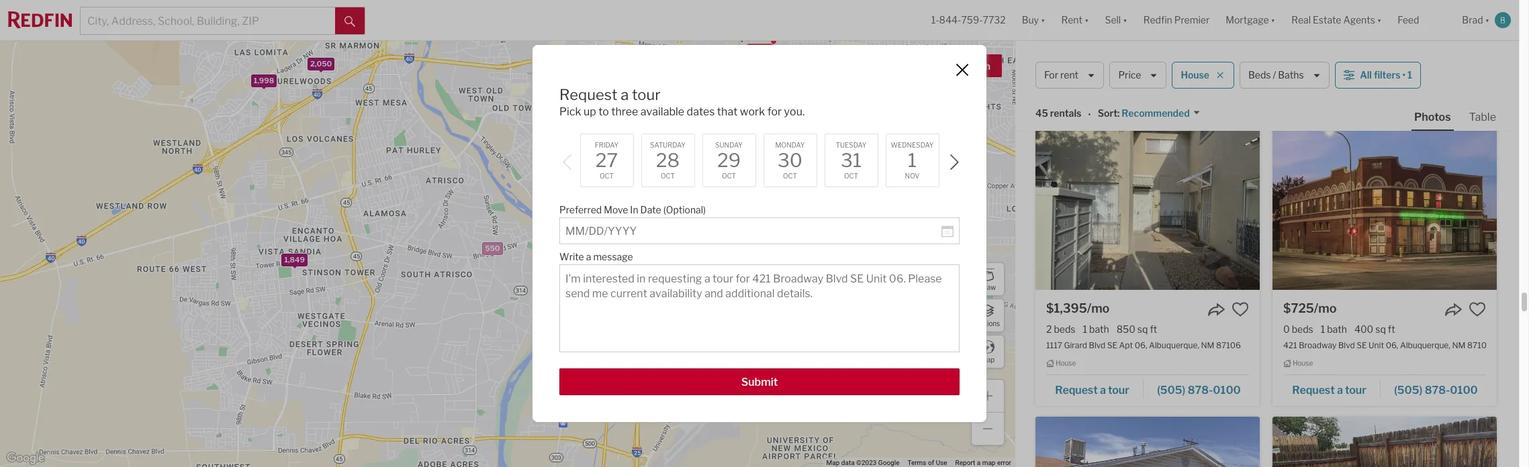 Task type: vqa. For each thing, say whether or not it's contained in the screenshot.
beds for $725
yes



Task type: describe. For each thing, give the bounding box(es) containing it.
available
[[641, 106, 685, 118]]

albuquerque, for 421 broadway blvd se unit 06, albuquerque, nm 87102
[[1400, 341, 1451, 351]]

/
[[1273, 69, 1276, 81]]

nm for 421 broadway blvd se unit 06, albuquerque, nm 87102
[[1452, 341, 1466, 351]]

0100 for $1,395 /mo
[[1213, 384, 1241, 397]]

1,785
[[714, 175, 734, 184]]

31
[[841, 149, 862, 172]]

oct for 28
[[661, 172, 675, 180]]

oct for 31
[[844, 172, 858, 180]]

$725
[[1284, 302, 1314, 316]]

for rent button
[[1036, 62, 1105, 89]]

845
[[656, 175, 671, 185]]

house for $725 /mo
[[1293, 360, 1313, 368]]

a right write
[[586, 251, 591, 263]]

girard
[[1064, 341, 1087, 351]]

request a tour down all
[[1292, 92, 1367, 105]]

a down all filters • 1 button
[[1337, 92, 1343, 105]]

report a map error link
[[956, 459, 1012, 467]]

ft for $725 /mo
[[1388, 324, 1395, 335]]

house for $1,395 /mo
[[1056, 360, 1076, 368]]

three
[[611, 106, 638, 118]]

blvd for $725 /mo
[[1339, 341, 1355, 351]]

favorite button checkbox for $1,395 /mo
[[1232, 301, 1249, 318]]

request for $2,070
[[1055, 92, 1098, 105]]

nm for 3426 thaxton ave se unit 16, albuquerque, nm 87106
[[1449, 49, 1462, 59]]

user photo image
[[1495, 12, 1511, 28]]

0 vertical spatial 2 units
[[596, 173, 621, 182]]

1 up broadway
[[1321, 324, 1325, 335]]

sort :
[[1098, 108, 1120, 119]]

1,195
[[753, 260, 772, 269]]

1 left bed
[[1046, 32, 1051, 43]]

options
[[976, 319, 1000, 327]]

unit for $1,095 /mo
[[1367, 49, 1382, 59]]

favorite button image for $1,095 /mo
[[1469, 9, 1486, 26]]

menaul
[[1069, 49, 1097, 59]]

0 horizontal spatial 995
[[667, 150, 682, 160]]

tuesday
[[836, 141, 867, 149]]

1 horizontal spatial 1,500
[[607, 199, 628, 208]]

request down baths
[[1292, 92, 1335, 105]]

request for $725
[[1292, 384, 1335, 397]]

albuquerque, for 1117 girard blvd se apt 06, albuquerque, nm 87106
[[1149, 341, 1200, 351]]

map region
[[0, 0, 1087, 467]]

$1,095
[[1284, 10, 1325, 24]]

ft for $2,070 /mo
[[1144, 32, 1151, 43]]

search
[[961, 60, 991, 72]]

map for map
[[981, 356, 995, 364]]

0100 for $725 /mo
[[1450, 384, 1478, 397]]

0100 for $1,095 /mo
[[1450, 92, 1478, 105]]

sq for $1,395 /mo
[[1138, 324, 1148, 335]]

850 sq ft
[[1117, 324, 1157, 335]]

message
[[593, 251, 633, 263]]

request a tour button for $2,070
[[1046, 87, 1144, 107]]

1,395
[[805, 156, 826, 165]]

sort
[[1098, 108, 1118, 119]]

favorite button checkbox for $1,095 /mo
[[1469, 9, 1486, 26]]

2 beds for $1,395 /mo
[[1046, 324, 1076, 335]]

$2,070 /mo
[[1046, 10, 1112, 24]]

recommended button
[[1120, 107, 1201, 120]]

beds for $1,095
[[1291, 32, 1313, 43]]

favorite button checkbox for $2,070 /mo
[[1232, 9, 1249, 26]]

request a tour button for $725
[[1284, 379, 1381, 399]]

1,185
[[668, 186, 687, 195]]

bed
[[1053, 32, 1070, 43]]

ft for $1,095 /mo
[[1386, 32, 1394, 43]]

feed button
[[1390, 0, 1454, 40]]

unit for $2,070 /mo
[[1130, 49, 1145, 59]]

1 bath for $1,395
[[1083, 324, 1109, 335]]

nm for 1117 girard blvd se apt 06, albuquerque, nm 87106
[[1201, 341, 1215, 351]]

3426
[[1284, 49, 1304, 59]]

date
[[640, 204, 661, 216]]

broadway
[[1299, 341, 1337, 351]]

tuesday 31 oct
[[836, 141, 867, 180]]

a inside request a tour pick up to three available dates that work for you.
[[621, 86, 629, 103]]

421 broadway blvd se unit 06, albuquerque, nm 87102
[[1284, 341, 1492, 351]]

redfin premier
[[1144, 14, 1210, 26]]

redfin premier button
[[1136, 0, 1218, 40]]

0
[[1284, 324, 1290, 335]]

albuquerque
[[1036, 54, 1127, 72]]

favorite button checkbox for $725 /mo
[[1469, 301, 1486, 318]]

monday
[[775, 141, 805, 149]]

0 vertical spatial units
[[602, 173, 621, 182]]

map button
[[971, 335, 1005, 369]]

bath for $1,395 /mo
[[1089, 324, 1109, 335]]

albuquerque rentals
[[1036, 54, 1184, 72]]

sonesta,
[[1147, 49, 1180, 59]]

beds for $1,395
[[1054, 324, 1076, 335]]

tour inside request a tour pick up to three available dates that work for you.
[[632, 86, 661, 103]]

favorite button image for $2,070 /mo
[[1232, 9, 1249, 26]]

monday 30 oct
[[775, 141, 805, 180]]

write a message
[[560, 251, 633, 263]]

(505) 878-0100 link for $1,395 /mo
[[1144, 378, 1249, 401]]

report
[[956, 459, 975, 467]]

price button
[[1110, 62, 1167, 89]]

1,650
[[722, 105, 743, 115]]

sq for $2,070 /mo
[[1132, 32, 1142, 43]]

1117 girard blvd se apt 06, albuquerque, nm 87106
[[1046, 341, 1241, 351]]

45
[[1036, 108, 1048, 119]]

1 horizontal spatial 825
[[865, 161, 880, 171]]

2,400
[[620, 152, 642, 162]]

write
[[560, 251, 584, 263]]

a down 421 broadway blvd se unit 06, albuquerque, nm 87102
[[1337, 384, 1343, 397]]

tour for $2,070 /mo
[[1108, 92, 1129, 105]]

(optional)
[[663, 204, 706, 216]]

765 sq ft
[[1354, 32, 1394, 43]]

rent
[[1061, 69, 1079, 81]]

Write a message text field
[[566, 272, 954, 346]]

/mo for $2,070
[[1089, 10, 1112, 24]]

1 bed
[[1046, 32, 1070, 43]]

1-844-759-7732 link
[[931, 14, 1006, 26]]

albuquerque, for 3426 thaxton ave se unit 16, albuquerque, nm 87106
[[1397, 49, 1447, 59]]

save search button
[[926, 54, 1002, 77]]

06, for $725 /mo
[[1386, 341, 1399, 351]]

878- for $725 /mo
[[1425, 384, 1450, 397]]

recommended
[[1122, 108, 1190, 119]]

7732
[[983, 14, 1006, 26]]

/mo for $725
[[1314, 302, 1337, 316]]

300 sq ft
[[1111, 32, 1151, 43]]

error
[[997, 459, 1012, 467]]

1,075
[[723, 262, 744, 271]]

1,550
[[615, 233, 635, 242]]

(505) for $2,070 /mo
[[1157, 92, 1186, 105]]

878- for $1,095 /mo
[[1425, 92, 1450, 105]]

/mo for $1,395
[[1087, 302, 1110, 316]]

844-
[[939, 14, 961, 26]]

3025 menaul blvd ne unit sonesta, albuquerque, nm 87107
[[1046, 49, 1273, 59]]

request a tour for $2,070 /mo
[[1055, 92, 1129, 105]]

favorite button image for $1,395 /mo
[[1232, 301, 1249, 318]]

of
[[928, 459, 934, 467]]

request a tour button for $1,095
[[1284, 87, 1381, 107]]

421
[[1284, 341, 1297, 351]]

friday 27 oct
[[595, 141, 619, 180]]

975
[[748, 261, 763, 270]]

(505) 369-6779
[[1157, 92, 1241, 105]]

tour for $725 /mo
[[1345, 384, 1367, 397]]

(505) 878-0100 link for $725 /mo
[[1381, 378, 1486, 401]]

(505) for $725 /mo
[[1394, 384, 1423, 397]]

save search
[[937, 60, 991, 72]]

a down 1117 girard blvd se apt 06, albuquerque, nm 87106
[[1100, 384, 1106, 397]]

400 sq ft
[[1355, 324, 1395, 335]]

3025
[[1046, 49, 1067, 59]]

table
[[1469, 111, 1497, 124]]

all filters • 1 button
[[1335, 62, 1421, 89]]

ave
[[1339, 49, 1353, 59]]

1 up "menaul"
[[1077, 32, 1081, 43]]

photo of 3444 eastern ave se unit 3, albuquerque, nm 87106 image
[[1273, 417, 1497, 467]]



Task type: locate. For each thing, give the bounding box(es) containing it.
next image
[[946, 155, 963, 171]]

write a message element
[[560, 245, 953, 265]]

ft up 16,
[[1386, 32, 1394, 43]]

unit right ne
[[1130, 49, 1145, 59]]

request a tour button up sort
[[1046, 87, 1144, 107]]

submit search image
[[345, 16, 355, 27]]

• left sort
[[1088, 109, 1091, 120]]

3426 thaxton ave se unit 16, albuquerque, nm 87106
[[1284, 49, 1489, 59]]

1 horizontal spatial 985
[[869, 281, 884, 290]]

blvd for $1,395 /mo
[[1089, 341, 1106, 351]]

1 vertical spatial 1,500
[[607, 199, 628, 208]]

favorite button image
[[1232, 9, 1249, 26], [1469, 9, 1486, 26], [1232, 301, 1249, 318]]

/mo for $1,095
[[1325, 10, 1348, 24]]

(505) for $1,095 /mo
[[1394, 92, 1423, 105]]

1 vertical spatial map
[[827, 459, 840, 467]]

1 oct from the left
[[600, 172, 614, 180]]

2 units down 970 at the bottom of page
[[749, 268, 773, 278]]

2 up 3426
[[1284, 32, 1289, 43]]

:
[[1118, 108, 1120, 119]]

dialog
[[533, 45, 987, 423]]

5 oct from the left
[[844, 172, 858, 180]]

1 inside wednesday 1 nov
[[908, 149, 917, 172]]

ft up 1117 girard blvd se apt 06, albuquerque, nm 87106
[[1150, 324, 1157, 335]]

1 horizontal spatial •
[[1403, 69, 1406, 81]]

(505) 878-0100
[[1394, 92, 1478, 105], [1157, 384, 1241, 397], [1394, 384, 1478, 397]]

photos
[[1415, 111, 1451, 124]]

bath for $2,070 /mo
[[1083, 32, 1103, 43]]

oct inside the sunday 29 oct
[[722, 172, 736, 180]]

sq up 1117 girard blvd se apt 06, albuquerque, nm 87106
[[1138, 324, 1148, 335]]

0 vertical spatial 87106
[[1464, 49, 1489, 59]]

06, down 400 sq ft on the right of page
[[1386, 341, 1399, 351]]

0 vertical spatial 995
[[667, 150, 682, 160]]

se for $1,395 /mo
[[1107, 341, 1118, 351]]

thaxton
[[1306, 49, 1337, 59]]

a up sort
[[1100, 92, 1106, 105]]

se left apt
[[1107, 341, 1118, 351]]

request a tour pick up to three available dates that work for you.
[[560, 86, 805, 118]]

(505)
[[1157, 92, 1186, 105], [1394, 92, 1423, 105], [1157, 384, 1186, 397], [1394, 384, 1423, 397]]

87106 up table
[[1464, 49, 1489, 59]]

oct for 30
[[783, 172, 797, 180]]

request a tour for $1,395 /mo
[[1055, 384, 1130, 397]]

blvd left ne
[[1098, 49, 1115, 59]]

2 06, from the left
[[1386, 341, 1399, 351]]

sunday
[[715, 141, 743, 149]]

request up up
[[560, 86, 618, 103]]

house inside house button
[[1181, 69, 1210, 81]]

request a tour down broadway
[[1292, 384, 1367, 397]]

favorite button image left user photo
[[1469, 9, 1486, 26]]

previous image
[[560, 155, 576, 171]]

ft
[[1144, 32, 1151, 43], [1386, 32, 1394, 43], [1150, 324, 1157, 335], [1388, 324, 1395, 335]]

1 bath up "menaul"
[[1077, 32, 1103, 43]]

a
[[621, 86, 629, 103], [1100, 92, 1106, 105], [1337, 92, 1343, 105], [586, 251, 591, 263], [1100, 384, 1106, 397], [1337, 384, 1343, 397], [977, 459, 981, 467]]

0 horizontal spatial units
[[602, 173, 621, 182]]

se for $725 /mo
[[1357, 341, 1367, 351]]

0 horizontal spatial favorite button checkbox
[[1232, 301, 1249, 318]]

0 vertical spatial 825
[[865, 161, 880, 171]]

1 vertical spatial 2 beds
[[1046, 324, 1076, 335]]

request a tour button down girard
[[1046, 379, 1144, 399]]

saturday
[[650, 141, 686, 149]]

1 horizontal spatial map
[[981, 356, 995, 364]]

sq for $725 /mo
[[1376, 324, 1386, 335]]

draw button
[[971, 263, 1005, 296]]

beds / baths
[[1249, 69, 1304, 81]]

bath
[[1083, 32, 1103, 43], [1327, 32, 1347, 43], [1089, 324, 1109, 335], [1327, 324, 1347, 335]]

beds up 1117
[[1054, 324, 1076, 335]]

87106 for 1117 girard blvd se apt 06, albuquerque, nm 87106
[[1216, 341, 1241, 351]]

/mo up girard
[[1087, 302, 1110, 316]]

map down options
[[981, 356, 995, 364]]

feed
[[1398, 14, 1419, 26]]

wednesday 1 nov
[[891, 141, 934, 180]]

request a tour up sort
[[1055, 92, 1129, 105]]

1 right filters
[[1408, 69, 1412, 81]]

options button
[[971, 299, 1005, 332]]

1 inside button
[[1408, 69, 1412, 81]]

1-
[[931, 14, 939, 26]]

house button
[[1172, 62, 1235, 89]]

1117
[[1046, 341, 1063, 351]]

(505) down 421 broadway blvd se unit 06, albuquerque, nm 87102
[[1394, 384, 1423, 397]]

beds for $725
[[1292, 324, 1314, 335]]

$1,395
[[1046, 302, 1087, 316]]

1 bath up broadway
[[1321, 324, 1347, 335]]

map left data
[[827, 459, 840, 467]]

request down broadway
[[1292, 384, 1335, 397]]

2 favorite button checkbox from the left
[[1469, 301, 1486, 318]]

rentals
[[1130, 54, 1184, 72]]

favorite button image left $725
[[1232, 301, 1249, 318]]

sunday 29 oct
[[715, 141, 743, 180]]

Preferred Move In Date (Optional) text field
[[566, 225, 942, 238]]

tour down apt
[[1108, 384, 1130, 397]]

0 horizontal spatial 2 beds
[[1046, 324, 1076, 335]]

all
[[1360, 69, 1372, 81]]

sq right 765
[[1374, 32, 1384, 43]]

87106 for 3426 thaxton ave se unit 16, albuquerque, nm 87106
[[1464, 49, 1489, 59]]

300
[[1111, 32, 1130, 43]]

0 horizontal spatial •
[[1088, 109, 1091, 120]]

dialog containing 27
[[533, 45, 987, 423]]

1 06, from the left
[[1135, 341, 1148, 351]]

550
[[485, 244, 500, 253]]

bath up the ave
[[1327, 32, 1347, 43]]

1,500 left 27
[[551, 155, 572, 165]]

1 bath
[[1077, 32, 1103, 43], [1320, 32, 1347, 43], [1083, 324, 1109, 335], [1321, 324, 1347, 335]]

1 vertical spatial 995
[[823, 271, 838, 281]]

photo of 1117 girard blvd se apt 06, albuquerque, nm 87106 image
[[1036, 125, 1260, 290]]

preferred move in date (optional) element
[[560, 198, 953, 218]]

1 horizontal spatial units
[[755, 268, 773, 278]]

1 vertical spatial •
[[1088, 109, 1091, 120]]

favorite button checkbox left $725
[[1232, 301, 1249, 318]]

request a tour button down all
[[1284, 87, 1381, 107]]

27
[[596, 149, 618, 172]]

• inside button
[[1403, 69, 1406, 81]]

for rent
[[1044, 69, 1079, 81]]

submit button
[[560, 369, 960, 396]]

1 bath up the thaxton
[[1320, 32, 1347, 43]]

0 horizontal spatial map
[[827, 459, 840, 467]]

1 horizontal spatial 2 units
[[749, 268, 773, 278]]

1,849
[[284, 255, 305, 264]]

tour for $1,395 /mo
[[1108, 384, 1130, 397]]

map data ©2023 google
[[827, 459, 900, 467]]

blvd down 400
[[1339, 341, 1355, 351]]

0 horizontal spatial 825
[[843, 244, 858, 253]]

• for all filters • 1
[[1403, 69, 1406, 81]]

photos button
[[1412, 110, 1467, 131]]

2 down 1,095
[[749, 268, 753, 278]]

1,500 left in on the top left
[[607, 199, 628, 208]]

request a tour button
[[1046, 87, 1144, 107], [1284, 87, 1381, 107], [1046, 379, 1144, 399], [1284, 379, 1381, 399]]

• inside 45 rentals •
[[1088, 109, 1091, 120]]

favorite button checkbox up 87107
[[1232, 9, 1249, 26]]

2 up 1117
[[1046, 324, 1052, 335]]

request up rentals
[[1055, 92, 1098, 105]]

filters
[[1374, 69, 1401, 81]]

ft up 421 broadway blvd se unit 06, albuquerque, nm 87102
[[1388, 324, 1395, 335]]

all filters • 1
[[1360, 69, 1412, 81]]

950
[[827, 270, 842, 279]]

1 vertical spatial 2 units
[[749, 268, 773, 278]]

1,100
[[609, 251, 628, 260]]

bath left 850
[[1089, 324, 1109, 335]]

save
[[937, 60, 959, 72]]

4 oct from the left
[[783, 172, 797, 180]]

06,
[[1135, 341, 1148, 351], [1386, 341, 1399, 351]]

rentals
[[1050, 108, 1082, 119]]

albuquerque, up house button
[[1181, 49, 1232, 59]]

2 beds for $1,095 /mo
[[1284, 32, 1313, 43]]

favorite button checkbox
[[1232, 9, 1249, 26], [1469, 9, 1486, 26]]

1,000
[[604, 202, 625, 211]]

favorite button image up 87107
[[1232, 9, 1249, 26]]

0 horizontal spatial 1,500
[[551, 155, 572, 165]]

1 favorite button checkbox from the left
[[1232, 9, 1249, 26]]

1 favorite button checkbox from the left
[[1232, 301, 1249, 318]]

request inside request a tour pick up to three available dates that work for you.
[[560, 86, 618, 103]]

sq right 300
[[1132, 32, 1142, 43]]

unit left 16,
[[1367, 49, 1382, 59]]

2 favorite button checkbox from the left
[[1469, 9, 1486, 26]]

request a tour down girard
[[1055, 384, 1130, 397]]

beds / baths button
[[1240, 62, 1330, 89]]

beds
[[1249, 69, 1271, 81]]

photo of 334 cagua dr ne, albuquerque, nm 87108 image
[[1036, 417, 1260, 467]]

use
[[936, 459, 947, 467]]

2 beds up 1117
[[1046, 324, 1076, 335]]

house for $1,095 /mo
[[1293, 68, 1313, 76]]

(505) 878-0100 for $1,095 /mo
[[1394, 92, 1478, 105]]

0 vertical spatial 2 beds
[[1284, 32, 1313, 43]]

request a tour for $725 /mo
[[1292, 384, 1367, 397]]

/mo up the ave
[[1325, 10, 1348, 24]]

1 vertical spatial 825
[[843, 244, 858, 253]]

a up three
[[621, 86, 629, 103]]

request for $1,395
[[1055, 384, 1098, 397]]

1 up the thaxton
[[1320, 32, 1325, 43]]

unit down 400 sq ft on the right of page
[[1369, 341, 1384, 351]]

0 horizontal spatial 2 units
[[596, 173, 621, 182]]

sq right 400
[[1376, 324, 1386, 335]]

albuquerque, for 3025 menaul blvd ne unit sonesta, albuquerque, nm 87107
[[1181, 49, 1232, 59]]

1,450
[[662, 185, 682, 195]]

/mo
[[1089, 10, 1112, 24], [1325, 10, 1348, 24], [1087, 302, 1110, 316], [1314, 302, 1337, 316]]

1,020
[[684, 204, 704, 214]]

(505) up photos
[[1394, 92, 1423, 105]]

favorite button checkbox left user photo
[[1469, 9, 1486, 26]]

favorite button image
[[1469, 301, 1486, 318]]

request a tour button down broadway
[[1284, 379, 1381, 399]]

0 vertical spatial •
[[1403, 69, 1406, 81]]

oct inside monday 30 oct
[[783, 172, 797, 180]]

06, right apt
[[1135, 341, 1148, 351]]

1 horizontal spatial 87106
[[1464, 49, 1489, 59]]

oct for 29
[[722, 172, 736, 180]]

bath up "menaul"
[[1083, 32, 1103, 43]]

1 left next image
[[908, 149, 917, 172]]

1 horizontal spatial favorite button checkbox
[[1469, 301, 1486, 318]]

friday
[[595, 141, 619, 149]]

units down 970 at the bottom of page
[[755, 268, 773, 278]]

map for map data ©2023 google
[[827, 459, 840, 467]]

bath for $1,095 /mo
[[1327, 32, 1347, 43]]

1 up girard
[[1083, 324, 1087, 335]]

albuquerque, right 16,
[[1397, 49, 1447, 59]]

2,550
[[750, 44, 771, 54]]

1 bath for $725
[[1321, 324, 1347, 335]]

beds right the 0
[[1292, 324, 1314, 335]]

1 vertical spatial 985
[[869, 281, 884, 290]]

albuquerque, down 850 sq ft
[[1149, 341, 1200, 351]]

tour up available
[[632, 86, 661, 103]]

saturday 28 oct
[[650, 141, 686, 180]]

0 vertical spatial 985
[[719, 182, 734, 191]]

bath up broadway
[[1327, 324, 1347, 335]]

tour up :
[[1108, 92, 1129, 105]]

units down 27
[[602, 173, 621, 182]]

google image
[[3, 450, 48, 467]]

se right the ave
[[1355, 49, 1365, 59]]

(505) 878-0100 for $725 /mo
[[1394, 384, 1478, 397]]

87106 left 421
[[1216, 341, 1241, 351]]

se down 400
[[1357, 341, 1367, 351]]

ne
[[1117, 49, 1128, 59]]

data
[[841, 459, 855, 467]]

premier
[[1175, 14, 1210, 26]]

$725 /mo
[[1284, 302, 1337, 316]]

request down girard
[[1055, 384, 1098, 397]]

0 horizontal spatial favorite button checkbox
[[1232, 9, 1249, 26]]

1 horizontal spatial favorite button checkbox
[[1469, 9, 1486, 26]]

(505) 878-0100 for $1,395 /mo
[[1157, 384, 1241, 397]]

(505) 878-0100 link for $1,095 /mo
[[1381, 86, 1486, 109]]

/mo up broadway
[[1314, 302, 1337, 316]]

(505) up recommended button
[[1157, 92, 1186, 105]]

tour down all
[[1345, 92, 1367, 105]]

house for $2,070 /mo
[[1056, 68, 1076, 76]]

baths
[[1278, 69, 1304, 81]]

0 horizontal spatial 985
[[719, 182, 734, 191]]

/mo up 300
[[1089, 10, 1112, 24]]

0 vertical spatial map
[[981, 356, 995, 364]]

1 bath up girard
[[1083, 324, 1109, 335]]

oct for 27
[[600, 172, 614, 180]]

bath for $725 /mo
[[1327, 324, 1347, 335]]

oct inside the saturday 28 oct
[[661, 172, 675, 180]]

1 horizontal spatial 06,
[[1386, 341, 1399, 351]]

oct inside friday 27 oct
[[600, 172, 614, 180]]

ft for $1,395 /mo
[[1150, 324, 1157, 335]]

remove house image
[[1216, 71, 1225, 79]]

map inside map button
[[981, 356, 995, 364]]

nm for 3025 menaul blvd ne unit sonesta, albuquerque, nm 87107
[[1233, 49, 1247, 59]]

unit
[[1130, 49, 1145, 59], [1367, 49, 1382, 59], [1369, 341, 1384, 351]]

• for 45 rentals •
[[1088, 109, 1091, 120]]

2 beds
[[1284, 32, 1313, 43], [1046, 324, 1076, 335]]

0 horizontal spatial 06,
[[1135, 341, 1148, 351]]

favorite button checkbox
[[1232, 301, 1249, 318], [1469, 301, 1486, 318]]

0 vertical spatial 1,500
[[551, 155, 572, 165]]

1 vertical spatial 87106
[[1216, 341, 1241, 351]]

blvd
[[1098, 49, 1115, 59], [1089, 341, 1106, 351], [1339, 341, 1355, 351]]

2 beds up 3426
[[1284, 32, 1313, 43]]

google
[[878, 459, 900, 467]]

City, Address, School, Building, ZIP search field
[[81, 7, 335, 34]]

3 oct from the left
[[722, 172, 736, 180]]

blvd right girard
[[1089, 341, 1106, 351]]

1 horizontal spatial 2 beds
[[1284, 32, 1313, 43]]

878- for $1,395 /mo
[[1188, 384, 1213, 397]]

oct
[[600, 172, 614, 180], [661, 172, 675, 180], [722, 172, 736, 180], [783, 172, 797, 180], [844, 172, 858, 180]]

1 bath for $2,070
[[1077, 32, 1103, 43]]

2 oct from the left
[[661, 172, 675, 180]]

nov
[[905, 172, 920, 180]]

1 horizontal spatial 995
[[823, 271, 838, 281]]

635
[[688, 171, 703, 181]]

(505) for $1,395 /mo
[[1157, 384, 1186, 397]]

45 rentals •
[[1036, 108, 1091, 120]]

favorite button checkbox up 87102
[[1469, 301, 1486, 318]]

2 down 27
[[596, 173, 601, 182]]

ft up 3025 menaul blvd ne unit sonesta, albuquerque, nm 87107
[[1144, 32, 1151, 43]]

30
[[778, 149, 803, 172]]

6779
[[1214, 92, 1241, 105]]

1 vertical spatial units
[[755, 268, 773, 278]]

request a tour button for $1,395
[[1046, 379, 1144, 399]]

2,600
[[607, 150, 628, 160]]

28
[[656, 149, 680, 172]]

0 horizontal spatial 87106
[[1216, 341, 1241, 351]]

for
[[768, 106, 782, 118]]

sq for $1,095 /mo
[[1374, 32, 1384, 43]]

oct inside the tuesday 31 oct
[[844, 172, 858, 180]]

beds up 3426
[[1291, 32, 1313, 43]]

a left map
[[977, 459, 981, 467]]

• right filters
[[1403, 69, 1406, 81]]

(505) down 1117 girard blvd se apt 06, albuquerque, nm 87106
[[1157, 384, 1186, 397]]

1 bath for $1,095
[[1320, 32, 1347, 43]]

2 units down 27
[[596, 173, 621, 182]]

albuquerque, left 87102
[[1400, 341, 1451, 351]]

photo of 421 broadway blvd se unit 06, albuquerque, nm 87102 image
[[1273, 125, 1497, 290]]

995
[[667, 150, 682, 160], [823, 271, 838, 281]]

625
[[717, 175, 732, 184]]

tour down 421 broadway blvd se unit 06, albuquerque, nm 87102
[[1345, 384, 1367, 397]]

report a map error
[[956, 459, 1012, 467]]

06, for $1,395 /mo
[[1135, 341, 1148, 351]]



